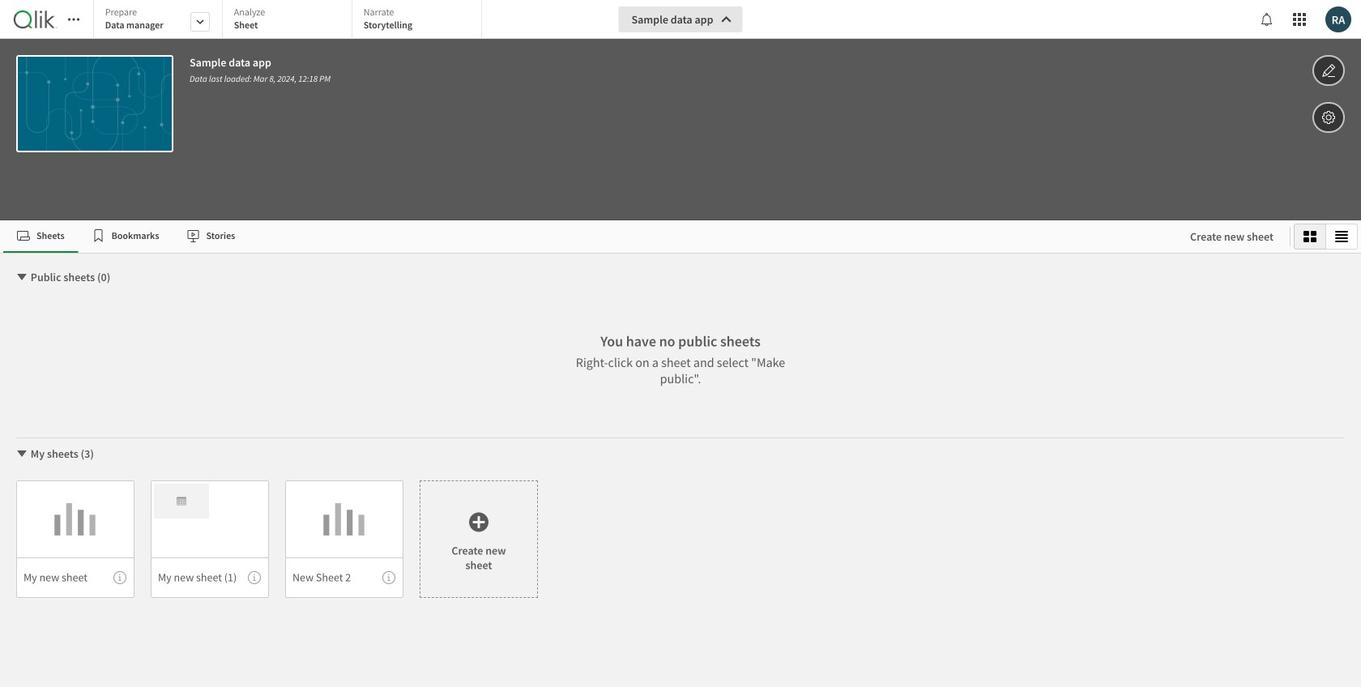 Task type: vqa. For each thing, say whether or not it's contained in the screenshot.
ACTIVATE NOW! at the right top
no



Task type: describe. For each thing, give the bounding box(es) containing it.
list view image
[[1336, 230, 1349, 243]]

menu item for my new sheet sheet is selected. press the spacebar or enter key to open my new sheet sheet. use the right and left arrow keys to navigate. element at bottom
[[16, 558, 135, 598]]

grid view image
[[1304, 230, 1317, 243]]

edit image
[[1322, 61, 1337, 80]]

1 vertical spatial tab list
[[3, 220, 1175, 253]]

menu item for my new sheet (1) sheet is selected. press the spacebar or enter key to open my new sheet (1) sheet. use the right and left arrow keys to navigate. element
[[151, 558, 269, 598]]

1 collapse image from the top
[[15, 271, 28, 284]]

2 collapse image from the top
[[15, 447, 28, 460]]

tooltip for my new sheet sheet is selected. press the spacebar or enter key to open my new sheet sheet. use the right and left arrow keys to navigate. element at bottom's menu item
[[113, 572, 126, 584]]

my new sheet sheet is selected. press the spacebar or enter key to open my new sheet sheet. use the right and left arrow keys to navigate. element
[[16, 481, 135, 598]]



Task type: locate. For each thing, give the bounding box(es) containing it.
collapse image
[[15, 271, 28, 284], [15, 447, 28, 460]]

tab list
[[93, 0, 488, 41], [3, 220, 1175, 253]]

my new sheet (1) sheet is selected. press the spacebar or enter key to open my new sheet (1) sheet. use the right and left arrow keys to navigate. element
[[151, 481, 269, 598]]

tooltip inside my new sheet (1) sheet is selected. press the spacebar or enter key to open my new sheet (1) sheet. use the right and left arrow keys to navigate. element
[[248, 572, 261, 584]]

2 tooltip from the left
[[248, 572, 261, 584]]

0 horizontal spatial menu item
[[16, 558, 135, 598]]

1 tooltip from the left
[[113, 572, 126, 584]]

tooltip inside my new sheet sheet is selected. press the spacebar or enter key to open my new sheet sheet. use the right and left arrow keys to navigate. element
[[113, 572, 126, 584]]

2 horizontal spatial tooltip
[[383, 572, 396, 584]]

menu item for "new sheet 2 sheet is selected. press the spacebar or enter key to open new sheet 2 sheet. use the right and left arrow keys to navigate." element
[[285, 558, 404, 598]]

3 tooltip from the left
[[383, 572, 396, 584]]

1 vertical spatial collapse image
[[15, 447, 28, 460]]

0 horizontal spatial tooltip
[[113, 572, 126, 584]]

1 horizontal spatial menu item
[[151, 558, 269, 598]]

3 menu item from the left
[[285, 558, 404, 598]]

application
[[0, 0, 1362, 687]]

tooltip for "new sheet 2 sheet is selected. press the spacebar or enter key to open new sheet 2 sheet. use the right and left arrow keys to navigate." element menu item
[[383, 572, 396, 584]]

0 vertical spatial collapse image
[[15, 271, 28, 284]]

0 vertical spatial tab list
[[93, 0, 488, 41]]

2 menu item from the left
[[151, 558, 269, 598]]

menu item
[[16, 558, 135, 598], [151, 558, 269, 598], [285, 558, 404, 598]]

new sheet 2 sheet is selected. press the spacebar or enter key to open new sheet 2 sheet. use the right and left arrow keys to navigate. element
[[285, 481, 404, 598]]

group
[[1295, 224, 1359, 250]]

tooltip inside "new sheet 2 sheet is selected. press the spacebar or enter key to open new sheet 2 sheet. use the right and left arrow keys to navigate." element
[[383, 572, 396, 584]]

2 horizontal spatial menu item
[[285, 558, 404, 598]]

1 menu item from the left
[[16, 558, 135, 598]]

1 horizontal spatial tooltip
[[248, 572, 261, 584]]

tooltip
[[113, 572, 126, 584], [248, 572, 261, 584], [383, 572, 396, 584]]

toolbar
[[0, 0, 1362, 220]]

app options image
[[1322, 108, 1337, 127]]

tooltip for my new sheet (1) sheet is selected. press the spacebar or enter key to open my new sheet (1) sheet. use the right and left arrow keys to navigate. element's menu item
[[248, 572, 261, 584]]



